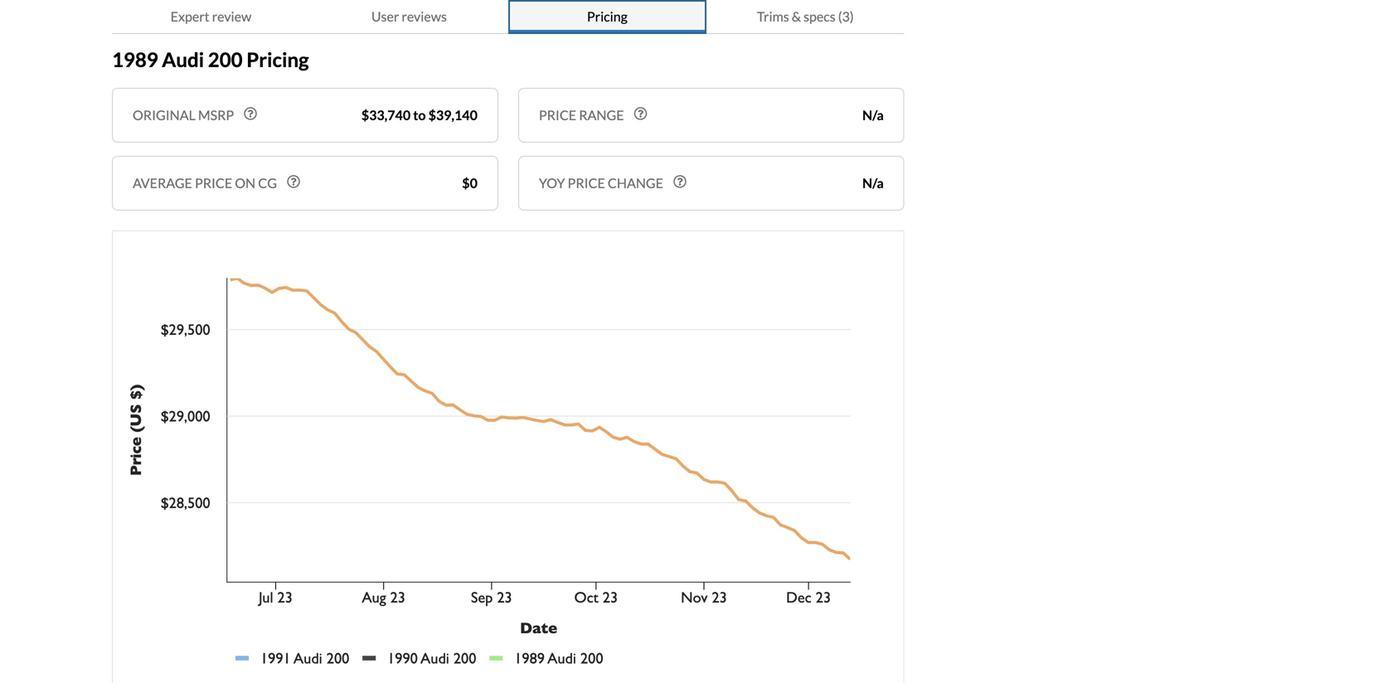 Task type: locate. For each thing, give the bounding box(es) containing it.
tab list
[[112, 0, 904, 34]]

1 horizontal spatial price
[[568, 175, 605, 191]]

0 horizontal spatial pricing
[[246, 48, 309, 71]]

1 horizontal spatial pricing
[[587, 8, 628, 24]]

to
[[413, 107, 426, 123]]

question circle image right range
[[634, 107, 647, 120]]

trims & specs (3)
[[757, 8, 854, 24]]

2 n/a from the top
[[862, 175, 884, 191]]

price left on at the top of the page
[[195, 175, 232, 191]]

1 horizontal spatial question circle image
[[634, 107, 647, 120]]

pricing
[[587, 8, 628, 24], [246, 48, 309, 71]]

question circle image right cg
[[287, 175, 300, 188]]

specs
[[804, 8, 836, 24]]

question circle image right change
[[673, 175, 687, 188]]

audi
[[162, 48, 204, 71]]

n/a
[[862, 107, 884, 123], [862, 175, 884, 191]]

$33,740 to $39,140
[[361, 107, 477, 123]]

0 horizontal spatial price
[[195, 175, 232, 191]]

2 horizontal spatial question circle image
[[673, 175, 687, 188]]

question circle image for average price on cg
[[287, 175, 300, 188]]

2 price from the left
[[568, 175, 605, 191]]

tab list containing expert review
[[112, 0, 904, 34]]

on
[[235, 175, 256, 191]]

&
[[792, 8, 801, 24]]

average price on cg
[[133, 175, 277, 191]]

1 price from the left
[[195, 175, 232, 191]]

0 horizontal spatial question circle image
[[287, 175, 300, 188]]

1 vertical spatial n/a
[[862, 175, 884, 191]]

price for yoy
[[568, 175, 605, 191]]

0 vertical spatial n/a
[[862, 107, 884, 123]]

price
[[539, 107, 576, 123]]

question circle image
[[634, 107, 647, 120], [287, 175, 300, 188], [673, 175, 687, 188]]

1 n/a from the top
[[862, 107, 884, 123]]

user reviews
[[371, 8, 447, 24]]

price
[[195, 175, 232, 191], [568, 175, 605, 191]]

yoy price change
[[539, 175, 663, 191]]

tab panel
[[112, 0, 904, 15]]

pricing tab
[[508, 0, 706, 34]]

review
[[212, 8, 251, 24]]

original
[[133, 107, 196, 123]]

0 vertical spatial pricing
[[587, 8, 628, 24]]

price right yoy
[[568, 175, 605, 191]]



Task type: describe. For each thing, give the bounding box(es) containing it.
question circle image for price range
[[634, 107, 647, 120]]

reviews
[[402, 8, 447, 24]]

expert review tab
[[112, 0, 310, 34]]

n/a for yoy price change
[[862, 175, 884, 191]]

cg
[[258, 175, 277, 191]]

$39,140
[[428, 107, 477, 123]]

original msrp
[[133, 107, 234, 123]]

1989 audi 200 pricing
[[112, 48, 309, 71]]

pricing inside tab
[[587, 8, 628, 24]]

$33,740
[[361, 107, 411, 123]]

range
[[579, 107, 624, 123]]

expert review
[[171, 8, 251, 24]]

expert
[[171, 8, 209, 24]]

200
[[208, 48, 243, 71]]

trims
[[757, 8, 789, 24]]

1989
[[112, 48, 158, 71]]

(3)
[[838, 8, 854, 24]]

yoy
[[539, 175, 565, 191]]

trims & specs (3) tab
[[706, 0, 904, 34]]

user
[[371, 8, 399, 24]]

price range
[[539, 107, 624, 123]]

question circle image for yoy price change
[[673, 175, 687, 188]]

question circle image
[[244, 107, 257, 120]]

change
[[608, 175, 663, 191]]

user reviews tab
[[310, 0, 508, 34]]

average
[[133, 175, 192, 191]]

msrp
[[198, 107, 234, 123]]

$0
[[462, 175, 477, 191]]

1 vertical spatial pricing
[[246, 48, 309, 71]]

n/a for price range
[[862, 107, 884, 123]]

price for average
[[195, 175, 232, 191]]



Task type: vqa. For each thing, say whether or not it's contained in the screenshot.
expert review on the left top of the page
yes



